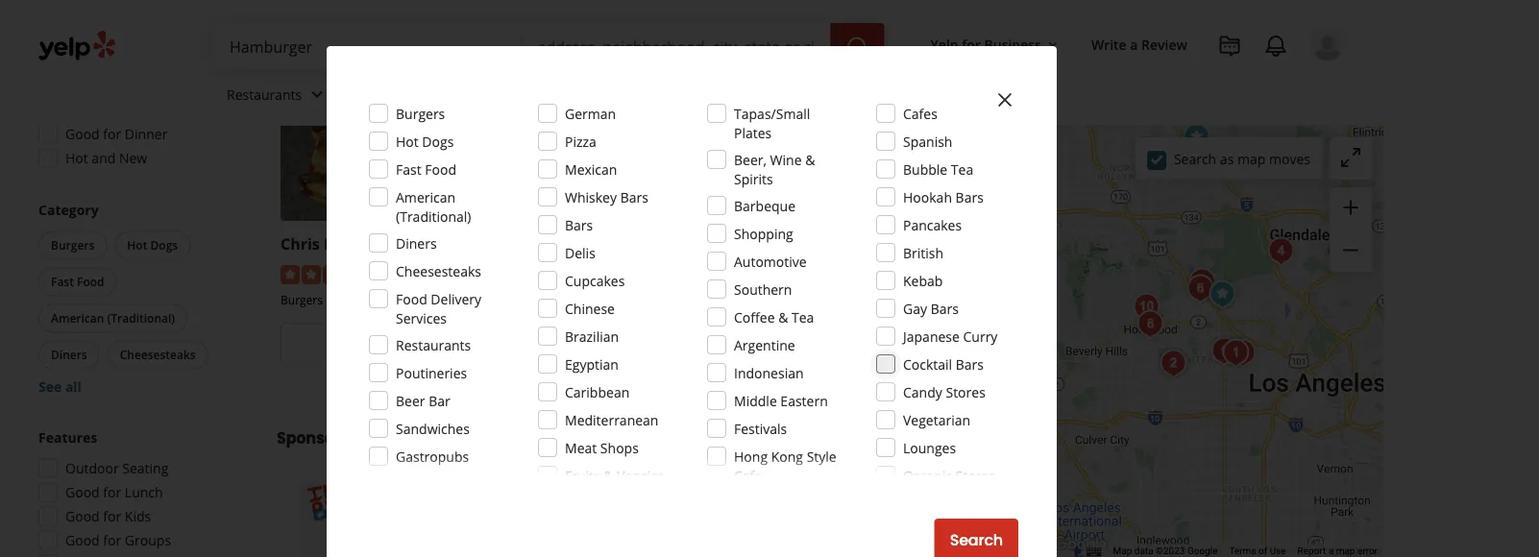 Task type: vqa. For each thing, say whether or not it's contained in the screenshot.
See
yes



Task type: locate. For each thing, give the bounding box(es) containing it.
0 horizontal spatial restaurants
[[227, 85, 302, 103]]

2 burger from the left
[[815, 234, 867, 254]]

1 horizontal spatial hot dogs
[[396, 132, 454, 150]]

0 horizontal spatial cheesesteaks
[[120, 347, 196, 363]]

for right yelp
[[962, 35, 981, 53]]

gay bars
[[903, 299, 959, 318]]

1 order now from the left
[[356, 334, 435, 356]]

good down good for lunch
[[65, 507, 100, 526]]

shops
[[601, 439, 639, 457]]

map region
[[990, 0, 1482, 557]]

american (traditional) up (442
[[396, 188, 471, 225]]

& inside beer, wine & spirits
[[806, 150, 815, 169]]

0 horizontal spatial open
[[65, 29, 100, 47]]

write a review
[[1092, 35, 1188, 53]]

0 horizontal spatial burger
[[569, 234, 621, 254]]

0 horizontal spatial (traditional)
[[107, 310, 175, 326]]

1 vertical spatial (traditional)
[[107, 310, 175, 326]]

food
[[425, 160, 457, 178], [77, 274, 104, 290], [396, 290, 427, 308], [598, 292, 625, 308]]

1 pm from the left
[[684, 366, 705, 384]]

0 horizontal spatial now
[[103, 29, 132, 47]]

2 horizontal spatial hot
[[396, 132, 419, 150]]

restaurants
[[227, 85, 302, 103], [396, 336, 471, 354]]

1 horizontal spatial fast food
[[396, 160, 457, 178]]

0 vertical spatial stores
[[946, 383, 986, 401]]

0 horizontal spatial tea
[[792, 308, 814, 326]]

cheesesteaks inside search dialog
[[396, 262, 481, 280]]

yelp
[[931, 35, 959, 53]]

1 vertical spatial american
[[51, 310, 104, 326]]

1 reviews) from the left
[[445, 264, 497, 282]]

1 horizontal spatial pm
[[925, 366, 946, 384]]

fast
[[396, 160, 422, 178], [51, 274, 74, 290], [574, 292, 595, 308]]

n'
[[324, 234, 340, 254]]

as
[[1220, 150, 1234, 168]]

diners inside search dialog
[[396, 234, 437, 252]]

1 horizontal spatial &
[[779, 308, 788, 326]]

tea up hookah bars in the top of the page
[[951, 160, 974, 178]]

fast food inside button
[[51, 274, 104, 290]]

None search field
[[214, 23, 889, 69]]

food inside "food delivery services"
[[396, 290, 427, 308]]

a for write
[[1131, 35, 1138, 53]]

1 vertical spatial map
[[1337, 546, 1356, 557]]

order now for chris n' eddy's
[[356, 334, 435, 356]]

order now link up the "until midnight" at the bottom of page
[[281, 323, 510, 366]]

1 vertical spatial open
[[576, 366, 612, 384]]

order now up open until 10:30 pm
[[600, 334, 680, 356]]

0 vertical spatial american (traditional)
[[396, 188, 471, 225]]

german
[[565, 104, 616, 123]]

whiskey
[[565, 188, 617, 206]]

map left error
[[1337, 546, 1356, 557]]

1 horizontal spatial dogs
[[422, 132, 454, 150]]

1 horizontal spatial map
[[1337, 546, 1356, 557]]

terms of use link
[[1230, 546, 1287, 557]]

0 vertical spatial restaurants
[[227, 85, 302, 103]]

2 vertical spatial fast
[[574, 292, 595, 308]]

american (traditional) down the fast food button
[[51, 310, 175, 326]]

bars up 'japanese curry'
[[931, 299, 959, 318]]

0 vertical spatial dogs
[[422, 132, 454, 150]]

search for search
[[950, 530, 1003, 551]]

2 good from the top
[[65, 483, 100, 502]]

0 vertical spatial a
[[1131, 35, 1138, 53]]

good for lunch
[[65, 483, 163, 502]]

0 horizontal spatial order now link
[[281, 323, 510, 366]]

seating
[[122, 459, 169, 478]]

group containing features
[[33, 428, 238, 557]]

pancakes
[[903, 216, 962, 234]]

1 vertical spatial fast food
[[51, 274, 104, 290]]

0 horizontal spatial delivery
[[108, 53, 159, 71]]

(1.3k down british
[[904, 264, 934, 282]]

0 vertical spatial fast food
[[396, 160, 457, 178]]

burger up 4.1 star rating image at the right of page
[[815, 234, 867, 254]]

1 horizontal spatial (1.3k
[[904, 264, 934, 282]]

for inside button
[[962, 35, 981, 53]]

now
[[103, 29, 132, 47], [402, 334, 435, 356], [647, 334, 680, 356]]

food inside button
[[77, 274, 104, 290]]

nexx
[[525, 234, 565, 254]]

4.5 (442 reviews)
[[392, 264, 497, 282]]

& right wine
[[806, 150, 815, 169]]

1 (1.3k from the left
[[659, 264, 689, 282]]

1 horizontal spatial burger
[[815, 234, 867, 254]]

group containing category
[[35, 200, 238, 396]]

1 horizontal spatial until
[[615, 366, 643, 384]]

good down the "outdoor"
[[65, 483, 100, 502]]

0 horizontal spatial diners
[[51, 347, 87, 363]]

0 vertical spatial open
[[65, 29, 100, 47]]

good down good for kids
[[65, 531, 100, 550]]

bars for hookah
[[956, 188, 984, 206]]

0 horizontal spatial american (traditional)
[[51, 310, 175, 326]]

cassell's hamburgers image
[[1217, 334, 1255, 372], [1217, 334, 1255, 372]]

restaurants link
[[211, 69, 344, 125]]

2 order now from the left
[[600, 334, 680, 356]]

2 order now link from the left
[[525, 323, 755, 366]]

(traditional) inside search dialog
[[396, 207, 471, 225]]

cafes
[[903, 104, 938, 123]]

diners
[[396, 234, 437, 252], [51, 347, 87, 363]]

projects image
[[1219, 35, 1242, 58]]

1 horizontal spatial restaurants
[[396, 336, 471, 354]]

japanese
[[903, 327, 960, 346]]

bar
[[429, 392, 450, 410]]

for for lunch
[[103, 483, 121, 502]]

group
[[33, 0, 238, 173], [1330, 187, 1372, 272], [35, 200, 238, 396], [33, 428, 238, 557]]

(traditional) up cheesesteaks button
[[107, 310, 175, 326]]

until left 10:30
[[615, 366, 643, 384]]

meat
[[565, 439, 597, 457]]

good up the 'and' at the left top of the page
[[65, 125, 100, 143]]

reviews) up coffee
[[693, 264, 745, 282]]

0 horizontal spatial map
[[1238, 150, 1266, 168]]

a for report
[[1329, 546, 1334, 557]]

0 horizontal spatial american
[[51, 310, 104, 326]]

1 horizontal spatial business
[[985, 35, 1042, 53]]

good for good for dinner
[[65, 125, 100, 143]]

open up offers
[[65, 29, 100, 47]]

fast food
[[396, 160, 457, 178], [51, 274, 104, 290]]

order up the "until midnight" at the bottom of page
[[356, 334, 398, 356]]

a
[[1131, 35, 1138, 53], [1329, 546, 1334, 557]]

now up offers delivery at the top left of the page
[[103, 29, 132, 47]]

services
[[396, 309, 447, 327]]

and
[[92, 149, 116, 167]]

gastropubs
[[396, 447, 469, 466]]

curry
[[964, 327, 998, 346]]

for
[[962, 35, 981, 53], [103, 125, 121, 143], [103, 483, 121, 502], [103, 507, 121, 526], [103, 531, 121, 550]]

order
[[356, 334, 398, 356], [600, 334, 643, 356]]

1 vertical spatial cheesesteaks
[[120, 347, 196, 363]]

for down good for lunch
[[103, 507, 121, 526]]

1 horizontal spatial order now
[[600, 334, 680, 356]]

view business
[[832, 334, 938, 356]]

dogs inside search dialog
[[422, 132, 454, 150]]

0 horizontal spatial order now
[[356, 334, 435, 356]]

3 until from the left
[[864, 366, 892, 384]]

good
[[65, 125, 100, 143], [65, 483, 100, 502], [65, 507, 100, 526], [65, 531, 100, 550]]

2 horizontal spatial fast
[[574, 292, 595, 308]]

1 horizontal spatial search
[[1174, 150, 1217, 168]]

stores right the organic
[[956, 467, 996, 485]]

0 horizontal spatial business
[[872, 334, 938, 356]]

reviews) right (442
[[445, 264, 497, 282]]

1 vertical spatial restaurants
[[396, 336, 471, 354]]

search inside button
[[950, 530, 1003, 551]]

tea
[[951, 160, 974, 178], [792, 308, 814, 326]]

category
[[38, 201, 99, 219]]

business inside the yelp for business button
[[985, 35, 1042, 53]]

for up hot and new
[[103, 125, 121, 143]]

british
[[903, 244, 944, 262]]

burgers, fast food
[[525, 292, 625, 308]]

tapas/small
[[734, 104, 810, 123]]

1 horizontal spatial fast
[[396, 160, 422, 178]]

order now link up open until 10:30 pm
[[525, 323, 755, 366]]

0 horizontal spatial until
[[371, 366, 399, 384]]

cheesesteaks up "food delivery services"
[[396, 262, 481, 280]]

fast food inside search dialog
[[396, 160, 457, 178]]

dogs
[[422, 132, 454, 150], [150, 237, 178, 253]]

report a map error link
[[1298, 546, 1378, 557]]

notifications image
[[1265, 35, 1288, 58]]

bars down curry
[[956, 355, 984, 373]]

search as map moves
[[1174, 150, 1311, 168]]

0 vertical spatial diners
[[396, 234, 437, 252]]

pm right 9:00
[[925, 366, 946, 384]]

1 horizontal spatial tea
[[951, 160, 974, 178]]

a right write
[[1131, 35, 1138, 53]]

0 horizontal spatial (1.3k
[[659, 264, 689, 282]]

1 until from the left
[[371, 366, 399, 384]]

plates
[[734, 124, 772, 142]]

pm right 10:30
[[684, 366, 705, 384]]

hong
[[734, 447, 768, 466]]

diners up the all
[[51, 347, 87, 363]]

1 vertical spatial delivery
[[431, 290, 482, 308]]

2 vertical spatial &
[[604, 467, 614, 485]]

4 star rating image
[[525, 265, 629, 284]]

american down the fast food button
[[51, 310, 104, 326]]

0 vertical spatial &
[[806, 150, 815, 169]]

order now link for chris n' eddy's
[[281, 323, 510, 366]]

bars down bubble tea
[[956, 188, 984, 206]]

irv's burgers image
[[1128, 288, 1166, 326], [1155, 345, 1193, 383], [1155, 345, 1193, 383]]

order now up the "until midnight" at the bottom of page
[[356, 334, 435, 356]]

for up good for kids
[[103, 483, 121, 502]]

cheesesteaks down american (traditional) button
[[120, 347, 196, 363]]

1 vertical spatial &
[[779, 308, 788, 326]]

review
[[1142, 35, 1188, 53]]

now for nexx burger
[[647, 334, 680, 356]]

google image
[[1049, 532, 1113, 557]]

order now
[[356, 334, 435, 356], [600, 334, 680, 356]]

0 vertical spatial cheesesteaks
[[396, 262, 481, 280]]

tapas/small plates
[[734, 104, 810, 142]]

delivery down "4.5 (442 reviews)"
[[431, 290, 482, 308]]

3 good from the top
[[65, 507, 100, 526]]

until for order
[[371, 366, 399, 384]]

10:30
[[647, 366, 681, 384]]

fast inside search dialog
[[396, 160, 422, 178]]

1 horizontal spatial cheesesteaks
[[396, 262, 481, 280]]

2 reviews) from the left
[[693, 264, 745, 282]]

0 horizontal spatial search
[[950, 530, 1003, 551]]

offers delivery
[[65, 53, 159, 71]]

search down organic stores
[[950, 530, 1003, 551]]

mediterranean
[[565, 411, 659, 429]]

0 vertical spatial business
[[985, 35, 1042, 53]]

1 vertical spatial hot dogs
[[127, 237, 178, 253]]

chris n' eddy's link
[[281, 234, 391, 254]]

(traditional) up (442
[[396, 207, 471, 225]]

now down services
[[402, 334, 435, 356]]

delivery for food delivery services
[[431, 290, 482, 308]]

for down good for kids
[[103, 531, 121, 550]]

poutineries
[[396, 364, 467, 382]]

delivery inside "food delivery services"
[[431, 290, 482, 308]]

diners up (442
[[396, 234, 437, 252]]

order for nexx burger
[[600, 334, 643, 356]]

0 horizontal spatial order
[[356, 334, 398, 356]]

reviews) down british
[[938, 264, 989, 282]]

1 order now link from the left
[[281, 323, 510, 366]]

open for open until 10:30 pm
[[576, 366, 612, 384]]

1 vertical spatial dogs
[[150, 237, 178, 253]]

map data ©2023 google
[[1114, 546, 1218, 557]]

open inside group
[[65, 29, 100, 47]]

(1.3k right cupcakes
[[659, 264, 689, 282]]

1 horizontal spatial now
[[402, 334, 435, 356]]

1 horizontal spatial (traditional)
[[396, 207, 471, 225]]

1 horizontal spatial hot
[[127, 237, 147, 253]]

1 horizontal spatial open
[[576, 366, 612, 384]]

stores for organic stores
[[956, 467, 996, 485]]

burger for order now
[[569, 234, 621, 254]]

1 horizontal spatial diners
[[396, 234, 437, 252]]

burger up 4 star rating "image"
[[569, 234, 621, 254]]

0 vertical spatial fast
[[396, 160, 422, 178]]

hot dogs inside search dialog
[[396, 132, 454, 150]]

24 chevron down v2 image
[[306, 83, 329, 106]]

1 vertical spatial american (traditional)
[[51, 310, 175, 326]]

1 horizontal spatial order
[[600, 334, 643, 356]]

barbeque
[[734, 197, 796, 215]]

2 horizontal spatial until
[[864, 366, 892, 384]]

0 vertical spatial american
[[396, 188, 456, 206]]

for for kids
[[103, 507, 121, 526]]

order for chris n' eddy's
[[356, 334, 398, 356]]

restaurants left 24 chevron down v2 icon
[[227, 85, 302, 103]]

1 vertical spatial tea
[[792, 308, 814, 326]]

american inside button
[[51, 310, 104, 326]]

4 good from the top
[[65, 531, 100, 550]]

1 horizontal spatial reviews)
[[693, 264, 745, 282]]

0 horizontal spatial fast
[[51, 274, 74, 290]]

american up (442
[[396, 188, 456, 206]]

0 vertical spatial search
[[1174, 150, 1217, 168]]

order up open until 10:30 pm
[[600, 334, 643, 356]]

map right as
[[1238, 150, 1266, 168]]

automotive
[[734, 252, 807, 271]]

map for moves
[[1238, 150, 1266, 168]]

2 horizontal spatial now
[[647, 334, 680, 356]]

view
[[832, 334, 868, 356]]

middle
[[734, 392, 777, 410]]

keyboard shortcuts image
[[1087, 547, 1102, 557]]

0 vertical spatial delivery
[[108, 53, 159, 71]]

2 order from the left
[[600, 334, 643, 356]]

1 vertical spatial stores
[[956, 467, 996, 485]]

good for groups
[[65, 531, 171, 550]]

delivery
[[108, 53, 159, 71], [431, 290, 482, 308]]

1 vertical spatial fast
[[51, 274, 74, 290]]

delivery for offers delivery
[[108, 53, 159, 71]]

0 horizontal spatial hot dogs
[[127, 237, 178, 253]]

0 horizontal spatial pm
[[684, 366, 705, 384]]

0 horizontal spatial a
[[1131, 35, 1138, 53]]

& for coffee & tea
[[779, 308, 788, 326]]

group containing open now
[[33, 0, 238, 173]]

egyptian
[[565, 355, 619, 373]]

1 horizontal spatial order now link
[[525, 323, 755, 366]]

until up beer
[[371, 366, 399, 384]]

0 horizontal spatial reviews)
[[445, 264, 497, 282]]

until 9:00 pm
[[864, 366, 946, 384]]

1 horizontal spatial delivery
[[431, 290, 482, 308]]

1 horizontal spatial american
[[396, 188, 456, 206]]

0 vertical spatial (traditional)
[[396, 207, 471, 225]]

candy stores
[[903, 383, 986, 401]]

1 vertical spatial search
[[950, 530, 1003, 551]]

business inside view business link
[[872, 334, 938, 356]]

offers
[[65, 53, 104, 71]]

1 vertical spatial business
[[872, 334, 938, 356]]

open
[[65, 29, 100, 47], [576, 366, 612, 384]]

3 reviews) from the left
[[938, 264, 989, 282]]

1 good from the top
[[65, 125, 100, 143]]

fast inside button
[[51, 274, 74, 290]]

burgers button
[[38, 231, 107, 260]]

kebab
[[903, 272, 943, 290]]

0 horizontal spatial dogs
[[150, 237, 178, 253]]

search left as
[[1174, 150, 1217, 168]]

1 horizontal spatial american (traditional)
[[396, 188, 471, 225]]

caribbean
[[565, 383, 630, 401]]

terms
[[1230, 546, 1257, 557]]

hookah bars
[[903, 188, 984, 206]]

0 horizontal spatial fast food
[[51, 274, 104, 290]]

& for fruits & veggies
[[604, 467, 614, 485]]

good for good for kids
[[65, 507, 100, 526]]

now up 10:30
[[647, 334, 680, 356]]

2 horizontal spatial &
[[806, 150, 815, 169]]

stores down cocktail bars
[[946, 383, 986, 401]]

monty's good burger image
[[1206, 332, 1244, 371]]

yelp for business button
[[923, 27, 1069, 62]]

until left 9:00
[[864, 366, 892, 384]]

morrison atwater village image
[[1262, 232, 1301, 271]]

delis
[[565, 244, 596, 262]]

business left 16 chevron down v2 icon
[[985, 35, 1042, 53]]

zoom out image
[[1340, 239, 1363, 262]]

0 vertical spatial hot dogs
[[396, 132, 454, 150]]

view business link
[[770, 323, 1000, 366]]

1 burger from the left
[[569, 234, 621, 254]]

1 horizontal spatial a
[[1329, 546, 1334, 557]]

restaurants up poutineries
[[396, 336, 471, 354]]

tea down 4.1 star rating image at the right of page
[[792, 308, 814, 326]]

restaurants inside search dialog
[[396, 336, 471, 354]]

business up until 9:00 pm
[[872, 334, 938, 356]]

hollywood burger image
[[1181, 270, 1220, 308]]

& right coffee
[[779, 308, 788, 326]]

1 vertical spatial diners
[[51, 347, 87, 363]]

open down brazilian
[[576, 366, 612, 384]]

& right fruits
[[604, 467, 614, 485]]

map
[[1114, 546, 1133, 557]]

2 horizontal spatial reviews)
[[938, 264, 989, 282]]

delivery down open now
[[108, 53, 159, 71]]

a right report
[[1329, 546, 1334, 557]]

bars right whiskey
[[621, 188, 649, 206]]

0 vertical spatial map
[[1238, 150, 1266, 168]]

1 order from the left
[[356, 334, 398, 356]]



Task type: describe. For each thing, give the bounding box(es) containing it.
now for chris n' eddy's
[[402, 334, 435, 356]]

juicy j's image
[[1224, 334, 1262, 372]]

cheesesteaks inside cheesesteaks button
[[120, 347, 196, 363]]

nexx burger link
[[525, 234, 621, 254]]

(1.3k reviews)
[[659, 264, 745, 282]]

4.5 star rating image
[[281, 265, 384, 284]]

16 info v2 image
[[423, 431, 439, 446]]

user actions element
[[916, 24, 1372, 142]]

southern
[[734, 280, 792, 298]]

chris n' eddy's
[[281, 234, 391, 254]]

stores for candy stores
[[946, 383, 986, 401]]

bubble tea
[[903, 160, 974, 178]]

cupcakes
[[565, 272, 625, 290]]

cocktail bars
[[903, 355, 984, 373]]

trophies burger club image
[[1132, 305, 1170, 344]]

american (traditional) inside button
[[51, 310, 175, 326]]

wine
[[770, 150, 802, 169]]

coffee
[[734, 308, 775, 326]]

hot dogs button
[[115, 231, 190, 260]]

reviews) for order now
[[445, 264, 497, 282]]

diners inside button
[[51, 347, 87, 363]]

(traditional) inside button
[[107, 310, 175, 326]]

cafe
[[734, 467, 762, 485]]

0 vertical spatial tea
[[951, 160, 974, 178]]

fast food button
[[38, 268, 117, 296]]

search for search as map moves
[[1174, 150, 1217, 168]]

indonesian
[[734, 364, 804, 382]]

order now link for nexx burger
[[525, 323, 755, 366]]

pizza
[[565, 132, 597, 150]]

outdoor
[[65, 459, 119, 478]]

bars up delis
[[565, 216, 593, 234]]

kids
[[125, 507, 151, 526]]

4.1
[[882, 264, 901, 282]]

style
[[807, 447, 837, 466]]

diners button
[[38, 341, 100, 370]]

american (traditional) button
[[38, 304, 188, 333]]

write
[[1092, 35, 1127, 53]]

hook
[[770, 234, 811, 254]]

9:00
[[895, 366, 922, 384]]

24 chevron down v2 image
[[689, 83, 712, 106]]

see all
[[38, 378, 82, 396]]

close image
[[994, 88, 1017, 112]]

2 until from the left
[[615, 366, 643, 384]]

dogs inside button
[[150, 237, 178, 253]]

lunch
[[125, 483, 163, 502]]

chris n' eddy's image
[[1204, 275, 1242, 314]]

american (traditional) inside search dialog
[[396, 188, 471, 225]]

nexx burger
[[525, 234, 621, 254]]

business categories element
[[211, 69, 1346, 125]]

cocktail
[[903, 355, 953, 373]]

yelp for business
[[931, 35, 1042, 53]]

organic
[[903, 467, 952, 485]]

see
[[38, 378, 62, 396]]

moves
[[1270, 150, 1311, 168]]

festivals
[[734, 420, 787, 438]]

mexican
[[565, 160, 617, 178]]

bars for whiskey
[[621, 188, 649, 206]]

burgers,
[[525, 292, 571, 308]]

hot inside search dialog
[[396, 132, 419, 150]]

hook burger image
[[1178, 118, 1216, 156]]

(442
[[415, 264, 442, 282]]

see all button
[[38, 378, 82, 396]]

4.1 star rating image
[[770, 265, 874, 284]]

good for good for groups
[[65, 531, 100, 550]]

spanish
[[903, 132, 953, 150]]

good for kids
[[65, 507, 151, 526]]

error
[[1358, 546, 1378, 557]]

2 (1.3k from the left
[[904, 264, 934, 282]]

open until 10:30 pm
[[576, 366, 705, 384]]

argentine
[[734, 336, 795, 354]]

cheesesteaks button
[[107, 341, 208, 370]]

0 horizontal spatial hot
[[65, 149, 88, 167]]

reviews) for view business
[[938, 264, 989, 282]]

hot and new
[[65, 149, 147, 167]]

hot dogs inside button
[[127, 237, 178, 253]]

eastern
[[781, 392, 828, 410]]

groups
[[125, 531, 171, 550]]

whiskey bars
[[565, 188, 649, 206]]

chris n' eddy's image
[[1204, 275, 1242, 314]]

gay
[[903, 299, 928, 318]]

hook burger
[[770, 234, 867, 254]]

hot inside button
[[127, 237, 147, 253]]

burgers inside button
[[51, 237, 94, 253]]

data
[[1135, 546, 1154, 557]]

hong kong style cafe
[[734, 447, 837, 485]]

2 pm from the left
[[925, 366, 946, 384]]

middle eastern
[[734, 392, 828, 410]]

map for error
[[1337, 546, 1356, 557]]

bars for gay
[[931, 299, 959, 318]]

sponsored
[[277, 428, 360, 449]]

16 chevron down v2 image
[[1046, 37, 1061, 53]]

beer,
[[734, 150, 767, 169]]

until for view
[[864, 366, 892, 384]]

until midnight
[[371, 366, 459, 384]]

hook burger link
[[770, 234, 867, 254]]

for for groups
[[103, 531, 121, 550]]

burger for view business
[[815, 234, 867, 254]]

for for dinner
[[103, 125, 121, 143]]

open for open now
[[65, 29, 100, 47]]

brazilian
[[565, 327, 619, 346]]

outdoor seating
[[65, 459, 169, 478]]

dinner
[[125, 125, 168, 143]]

search dialog
[[0, 0, 1540, 557]]

now inside group
[[103, 29, 132, 47]]

for for business
[[962, 35, 981, 53]]

japanese curry
[[903, 327, 998, 346]]

4.5
[[392, 264, 411, 282]]

american inside search dialog
[[396, 188, 456, 206]]

veggies
[[617, 467, 665, 485]]

good for good for lunch
[[65, 483, 100, 502]]

report a map error
[[1298, 546, 1378, 557]]

beer
[[396, 392, 425, 410]]

zoom in image
[[1340, 196, 1363, 219]]

order now for nexx burger
[[600, 334, 680, 356]]

bubble
[[903, 160, 948, 178]]

expand map image
[[1340, 146, 1363, 169]]

bars for cocktail
[[956, 355, 984, 373]]

beer, wine & spirits
[[734, 150, 815, 188]]

all
[[65, 378, 82, 396]]

search image
[[846, 36, 869, 59]]

use
[[1270, 546, 1287, 557]]

burgers inside search dialog
[[396, 104, 445, 123]]

4.1 (1.3k reviews)
[[882, 264, 989, 282]]

chinese
[[565, 299, 615, 318]]

features
[[38, 429, 97, 447]]

restaurants inside business categories element
[[227, 85, 302, 103]]

for the win image
[[1183, 263, 1222, 301]]

write a review link
[[1084, 27, 1196, 61]]

new
[[119, 149, 147, 167]]



